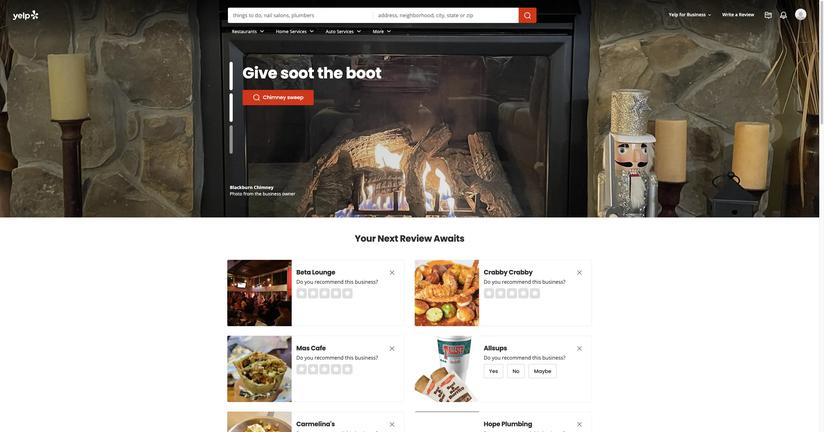 Task type: vqa. For each thing, say whether or not it's contained in the screenshot.
Dim Sum
no



Task type: locate. For each thing, give the bounding box(es) containing it.
owner
[[282, 191, 295, 197], [282, 191, 295, 197]]

review right a
[[739, 12, 754, 18]]

business
[[263, 191, 281, 197], [263, 191, 281, 197]]

give
[[243, 62, 277, 84]]

sweep
[[287, 94, 304, 101]]

business?
[[355, 278, 378, 285], [543, 278, 566, 285], [355, 354, 378, 361], [543, 354, 566, 361]]

the
[[317, 62, 343, 84], [255, 191, 262, 197], [255, 191, 262, 197]]

1 horizontal spatial services
[[337, 28, 354, 34]]

&
[[258, 184, 261, 190]]

do down mas
[[297, 354, 303, 361]]

review inside user actions element
[[739, 12, 754, 18]]

services left 24 chevron down v2 image
[[337, 28, 354, 34]]

you down the beta
[[305, 278, 313, 285]]

24 search v2 image inside chimney sweep link
[[253, 94, 260, 101]]

a
[[735, 12, 738, 18]]

review for next
[[400, 232, 432, 245]]

this down crabby crabby link
[[533, 278, 541, 285]]

business? down crabby crabby link
[[543, 278, 566, 285]]

maybe button
[[529, 364, 557, 378]]

beta lounge
[[297, 268, 335, 277]]

do for mas
[[297, 354, 303, 361]]

this
[[345, 278, 354, 285], [533, 278, 541, 285], [345, 354, 354, 361], [533, 354, 541, 361]]

24 chevron down v2 image right more
[[385, 28, 393, 35]]

0 vertical spatial 24 search v2 image
[[253, 94, 260, 101]]

recommend down lounge
[[315, 278, 344, 285]]

you down mas cafe
[[305, 354, 313, 361]]

None field
[[233, 12, 368, 19], [378, 12, 514, 19]]

24 chevron down v2 image for more
[[385, 28, 393, 35]]

plumbing for hope
[[502, 420, 532, 429]]

plumbing for cj
[[235, 184, 256, 190]]

16 chevron down v2 image
[[707, 12, 712, 17]]

photo inside blackburn chimney photo from the business owner
[[230, 191, 242, 197]]

do for beta
[[297, 278, 303, 285]]

pipe
[[306, 62, 340, 84]]

awaits
[[434, 232, 465, 245]]

heating
[[262, 184, 280, 190]]

1 horizontal spatial 24 chevron down v2 image
[[308, 28, 316, 35]]

24 search v2 image for give soot the boot
[[253, 94, 260, 101]]

1 horizontal spatial review
[[739, 12, 754, 18]]

1 horizontal spatial plumbing
[[502, 420, 532, 429]]

recommend for crabby
[[502, 278, 531, 285]]

1 24 search v2 image from the top
[[253, 94, 260, 101]]

restaurants link
[[227, 23, 271, 41]]

business? down beta lounge link at the left bottom of page
[[355, 278, 378, 285]]

dismiss card image for lounge
[[388, 269, 396, 276]]

1 horizontal spatial none field
[[378, 12, 514, 19]]

24 chevron down v2 image inside restaurants link
[[258, 28, 266, 35]]

0 horizontal spatial crabby
[[484, 268, 508, 277]]

recommend for cafe
[[315, 354, 344, 361]]

24 chevron down v2 image
[[258, 28, 266, 35], [308, 28, 316, 35], [385, 28, 393, 35]]

fix your pipe dreams
[[243, 62, 340, 102]]

1 vertical spatial 24 search v2 image
[[253, 112, 260, 119]]

do down crabby crabby
[[484, 278, 491, 285]]

this for lounge
[[345, 278, 354, 285]]

rating element
[[297, 288, 353, 298], [484, 288, 540, 298], [297, 364, 353, 374]]

1 vertical spatial chimney
[[254, 184, 274, 190]]

services for home services
[[290, 28, 307, 34]]

this up the maybe at the right bottom
[[533, 354, 541, 361]]

mas
[[297, 344, 310, 353]]

24 chevron down v2 image right restaurants
[[258, 28, 266, 35]]

None radio
[[319, 288, 330, 298], [331, 288, 341, 298], [484, 288, 494, 298], [495, 288, 506, 298], [308, 364, 318, 374], [319, 364, 330, 374], [331, 364, 341, 374], [319, 288, 330, 298], [331, 288, 341, 298], [484, 288, 494, 298], [495, 288, 506, 298], [308, 364, 318, 374], [319, 364, 330, 374], [331, 364, 341, 374]]

hope
[[484, 420, 500, 429]]

0 horizontal spatial review
[[400, 232, 432, 245]]

plumbing
[[235, 184, 256, 190], [502, 420, 532, 429]]

1 24 chevron down v2 image from the left
[[258, 28, 266, 35]]

1 crabby from the left
[[484, 268, 508, 277]]

24 chevron down v2 image left auto
[[308, 28, 316, 35]]

write
[[722, 12, 734, 18]]

recommend down mas cafe link
[[315, 354, 344, 361]]

business? up the maybe at the right bottom
[[543, 354, 566, 361]]

24 chevron down v2 image
[[355, 28, 363, 35]]

dreams
[[243, 80, 303, 102]]

24 chevron down v2 image inside more link
[[385, 28, 393, 35]]

(no rating) image down crabby crabby
[[484, 288, 540, 298]]

2 none field from the left
[[378, 12, 514, 19]]

1 none field from the left
[[233, 12, 368, 19]]

0 horizontal spatial services
[[290, 28, 307, 34]]

recommend down crabby crabby link
[[502, 278, 531, 285]]

1 vertical spatial review
[[400, 232, 432, 245]]

1 vertical spatial select slide image
[[230, 94, 233, 122]]

from
[[243, 191, 254, 197], [243, 191, 254, 197]]

2 24 search v2 image from the top
[[253, 112, 260, 119]]

you for crabby
[[492, 278, 501, 285]]

plumbing left &
[[235, 184, 256, 190]]

(no rating) image down cafe
[[297, 364, 353, 374]]

review
[[739, 12, 754, 18], [400, 232, 432, 245]]

do you recommend this business? down beta lounge link at the left bottom of page
[[297, 278, 378, 285]]

do you recommend this business? down mas cafe link
[[297, 354, 378, 361]]

0 horizontal spatial 24 chevron down v2 image
[[258, 28, 266, 35]]

24 search v2 image left 'plumbers' at left top
[[253, 112, 260, 119]]

search image
[[524, 12, 531, 19]]

do down the beta
[[297, 278, 303, 285]]

recommend
[[315, 278, 344, 285], [502, 278, 531, 285], [315, 354, 344, 361], [502, 354, 531, 361]]

services
[[290, 28, 307, 34], [337, 28, 354, 34]]

business? for lounge
[[355, 278, 378, 285]]

do you recommend this business?
[[297, 278, 378, 285], [484, 278, 566, 285], [297, 354, 378, 361], [484, 354, 566, 361]]

0 horizontal spatial none field
[[233, 12, 368, 19]]

no button
[[507, 364, 525, 378]]

2 services from the left
[[337, 28, 354, 34]]

0 horizontal spatial plumbing
[[235, 184, 256, 190]]

business? down mas cafe link
[[355, 354, 378, 361]]

this down beta lounge link at the left bottom of page
[[345, 278, 354, 285]]

1 services from the left
[[290, 28, 307, 34]]

crabby
[[484, 268, 508, 277], [509, 268, 533, 277]]

plumbing inside cj plumbing & heating photo from the business owner
[[235, 184, 256, 190]]

chimney sweep
[[263, 94, 304, 101]]

plumbers link
[[243, 108, 297, 123]]

business inside cj plumbing & heating photo from the business owner
[[263, 191, 281, 197]]

dismiss card image
[[388, 269, 396, 276], [388, 345, 396, 352], [576, 345, 583, 352]]

3 24 chevron down v2 image from the left
[[385, 28, 393, 35]]

you down allsups
[[492, 354, 501, 361]]

photo of beta lounge image
[[227, 260, 292, 326]]

beta
[[297, 268, 311, 277]]

None search field
[[0, 0, 819, 47], [228, 8, 538, 23], [0, 0, 819, 47], [228, 8, 538, 23]]

you
[[305, 278, 313, 285], [492, 278, 501, 285], [305, 354, 313, 361], [492, 354, 501, 361]]

rating element down lounge
[[297, 288, 353, 298]]

dismiss card image for cafe
[[388, 345, 396, 352]]

rating element for lounge
[[297, 288, 353, 298]]

photo
[[230, 191, 242, 197], [230, 191, 242, 197]]

fix
[[243, 62, 264, 84]]

0 vertical spatial select slide image
[[230, 62, 233, 90]]

(no rating) image for lounge
[[297, 288, 353, 298]]

this for cafe
[[345, 354, 354, 361]]

yes button
[[484, 364, 504, 378]]

cj plumbing & heating link
[[230, 184, 280, 190]]

recommend for lounge
[[315, 278, 344, 285]]

select slide image
[[230, 62, 233, 90], [230, 94, 233, 122]]

plumbing right the hope
[[502, 420, 532, 429]]

(no rating) image down lounge
[[297, 288, 353, 298]]

home services link
[[271, 23, 321, 41]]

allsups
[[484, 344, 507, 353]]

do you recommend this business? down crabby crabby link
[[484, 278, 566, 285]]

boot
[[346, 62, 382, 84]]

blackburn
[[230, 184, 253, 190]]

write a review link
[[720, 9, 757, 21]]

no
[[513, 367, 520, 375]]

this for crabby
[[533, 278, 541, 285]]

mas cafe
[[297, 344, 326, 353]]

24 chevron down v2 image inside home services "link"
[[308, 28, 316, 35]]

chimney inside blackburn chimney photo from the business owner
[[254, 184, 274, 190]]

(no rating) image
[[297, 288, 353, 298], [484, 288, 540, 298], [297, 364, 353, 374]]

your next review awaits
[[355, 232, 465, 245]]

24 search v2 image up plumbers link
[[253, 94, 260, 101]]

24 search v2 image inside plumbers link
[[253, 112, 260, 119]]

None radio
[[297, 288, 307, 298], [308, 288, 318, 298], [342, 288, 353, 298], [507, 288, 517, 298], [518, 288, 529, 298], [530, 288, 540, 298], [297, 364, 307, 374], [342, 364, 353, 374], [297, 288, 307, 298], [308, 288, 318, 298], [342, 288, 353, 298], [507, 288, 517, 298], [518, 288, 529, 298], [530, 288, 540, 298], [297, 364, 307, 374], [342, 364, 353, 374]]

2 24 chevron down v2 image from the left
[[308, 28, 316, 35]]

dismiss card image for crabby crabby
[[576, 269, 583, 276]]

rating element down cafe
[[297, 364, 353, 374]]

crabby crabby link
[[484, 268, 564, 277]]

0 vertical spatial plumbing
[[235, 184, 256, 190]]

review right next
[[400, 232, 432, 245]]

rating element down crabby crabby
[[484, 288, 540, 298]]

0 vertical spatial review
[[739, 12, 754, 18]]

2 horizontal spatial 24 chevron down v2 image
[[385, 28, 393, 35]]

this down mas cafe link
[[345, 354, 354, 361]]

services right home
[[290, 28, 307, 34]]

dismiss card image
[[576, 269, 583, 276], [388, 420, 396, 428], [576, 420, 583, 428]]

1 horizontal spatial crabby
[[509, 268, 533, 277]]

24 search v2 image
[[253, 94, 260, 101], [253, 112, 260, 119]]

you down crabby crabby
[[492, 278, 501, 285]]

business? for crabby
[[543, 278, 566, 285]]

1 vertical spatial plumbing
[[502, 420, 532, 429]]

soot
[[280, 62, 314, 84]]

restaurants
[[232, 28, 257, 34]]

lounge
[[312, 268, 335, 277]]

do
[[297, 278, 303, 285], [484, 278, 491, 285], [297, 354, 303, 361], [484, 354, 491, 361]]

allsups link
[[484, 344, 564, 353]]

give soot the boot
[[243, 62, 382, 84]]

services inside "link"
[[290, 28, 307, 34]]

do down allsups
[[484, 354, 491, 361]]

photo of hope plumbing image
[[415, 412, 479, 432]]

chimney
[[263, 94, 286, 101], [254, 184, 274, 190]]

yelp for business button
[[667, 9, 715, 21]]



Task type: describe. For each thing, give the bounding box(es) containing it.
auto
[[326, 28, 336, 34]]

write a review
[[722, 12, 754, 18]]

tyler b. image
[[795, 9, 807, 20]]

24 chevron down v2 image for home services
[[308, 28, 316, 35]]

2 crabby from the left
[[509, 268, 533, 277]]

services for auto services
[[337, 28, 354, 34]]

cafe
[[311, 344, 326, 353]]

none field find
[[233, 12, 368, 19]]

cj
[[230, 184, 234, 190]]

Find text field
[[233, 12, 368, 19]]

24 search v2 image for fix your pipe dreams
[[253, 112, 260, 119]]

crabby crabby
[[484, 268, 533, 277]]

more
[[373, 28, 384, 34]]

rating element for cafe
[[297, 364, 353, 374]]

review for a
[[739, 12, 754, 18]]

you for mas
[[305, 354, 313, 361]]

photo of mas cafe image
[[227, 336, 292, 402]]

recommend down allsups link
[[502, 354, 531, 361]]

auto services
[[326, 28, 354, 34]]

notifications image
[[780, 11, 788, 19]]

do for crabby
[[484, 278, 491, 285]]

photo of carmelina's image
[[227, 412, 292, 432]]

business categories element
[[227, 23, 807, 41]]

hope plumbing
[[484, 420, 532, 429]]

photo inside cj plumbing & heating photo from the business owner
[[230, 191, 242, 197]]

rating element for crabby
[[484, 288, 540, 298]]

blackburn chimney link
[[230, 184, 274, 190]]

business
[[687, 12, 706, 18]]

user actions element
[[664, 8, 816, 47]]

home
[[276, 28, 289, 34]]

none field near
[[378, 12, 514, 19]]

next
[[378, 232, 398, 245]]

you for beta
[[305, 278, 313, 285]]

beta lounge link
[[297, 268, 376, 277]]

plumbers
[[263, 112, 287, 119]]

maybe
[[534, 367, 552, 375]]

projects image
[[765, 11, 772, 19]]

yes
[[489, 367, 498, 375]]

your
[[267, 62, 303, 84]]

auto services link
[[321, 23, 368, 41]]

the inside blackburn chimney photo from the business owner
[[255, 191, 262, 197]]

do you recommend this business? for crabby
[[484, 278, 566, 285]]

owner inside blackburn chimney photo from the business owner
[[282, 191, 295, 197]]

0 vertical spatial chimney
[[263, 94, 286, 101]]

home services
[[276, 28, 307, 34]]

business inside blackburn chimney photo from the business owner
[[263, 191, 281, 197]]

chimney sweep link
[[243, 90, 314, 105]]

the inside cj plumbing & heating photo from the business owner
[[255, 191, 262, 197]]

photo of allsups image
[[415, 336, 479, 402]]

for
[[680, 12, 686, 18]]

(no rating) image for crabby
[[484, 288, 540, 298]]

carmelina's link
[[297, 420, 376, 429]]

do you recommend this business? for lounge
[[297, 278, 378, 285]]

(no rating) image for cafe
[[297, 364, 353, 374]]

more link
[[368, 23, 398, 41]]

yelp for business
[[669, 12, 706, 18]]

mas cafe link
[[297, 344, 376, 353]]

dismiss card image for hope plumbing
[[576, 420, 583, 428]]

blackburn chimney photo from the business owner
[[230, 184, 295, 197]]

Near text field
[[378, 12, 514, 19]]

cj plumbing & heating photo from the business owner
[[230, 184, 295, 197]]

from inside blackburn chimney photo from the business owner
[[243, 191, 254, 197]]

your
[[355, 232, 376, 245]]

1 select slide image from the top
[[230, 62, 233, 90]]

from inside cj plumbing & heating photo from the business owner
[[243, 191, 254, 197]]

photo of crabby crabby image
[[415, 260, 479, 326]]

yelp
[[669, 12, 678, 18]]

24 chevron down v2 image for restaurants
[[258, 28, 266, 35]]

explore banner section banner
[[0, 0, 819, 217]]

dismiss card image for carmelina's
[[388, 420, 396, 428]]

do you recommend this business? for cafe
[[297, 354, 378, 361]]

business? for cafe
[[355, 354, 378, 361]]

carmelina's
[[297, 420, 335, 429]]

do you recommend this business? down allsups link
[[484, 354, 566, 361]]

hope plumbing link
[[484, 420, 564, 429]]

2 select slide image from the top
[[230, 94, 233, 122]]

owner inside cj plumbing & heating photo from the business owner
[[282, 191, 295, 197]]



